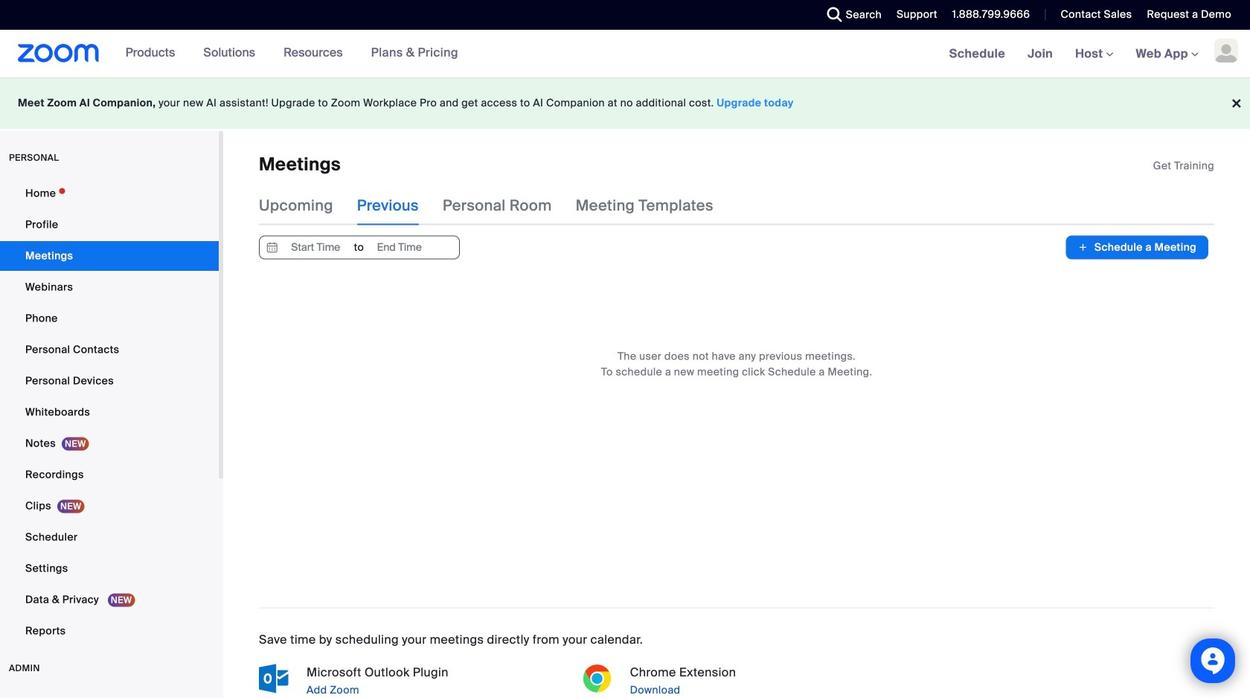 Task type: locate. For each thing, give the bounding box(es) containing it.
application
[[1153, 159, 1215, 173]]

Date Range Picker Start field
[[281, 236, 350, 259]]

profile picture image
[[1215, 39, 1238, 63]]

product information navigation
[[99, 30, 470, 77]]

date image
[[263, 236, 281, 259]]

Date Range Picker End field
[[365, 236, 434, 259]]

footer
[[0, 77, 1250, 129]]

banner
[[0, 30, 1250, 79]]

add image
[[1078, 240, 1089, 255]]



Task type: describe. For each thing, give the bounding box(es) containing it.
personal menu menu
[[0, 179, 219, 647]]

tabs of meeting tab list
[[259, 186, 737, 225]]

zoom logo image
[[18, 44, 99, 63]]

meetings navigation
[[938, 30, 1250, 79]]



Task type: vqa. For each thing, say whether or not it's contained in the screenshot.
Phone
no



